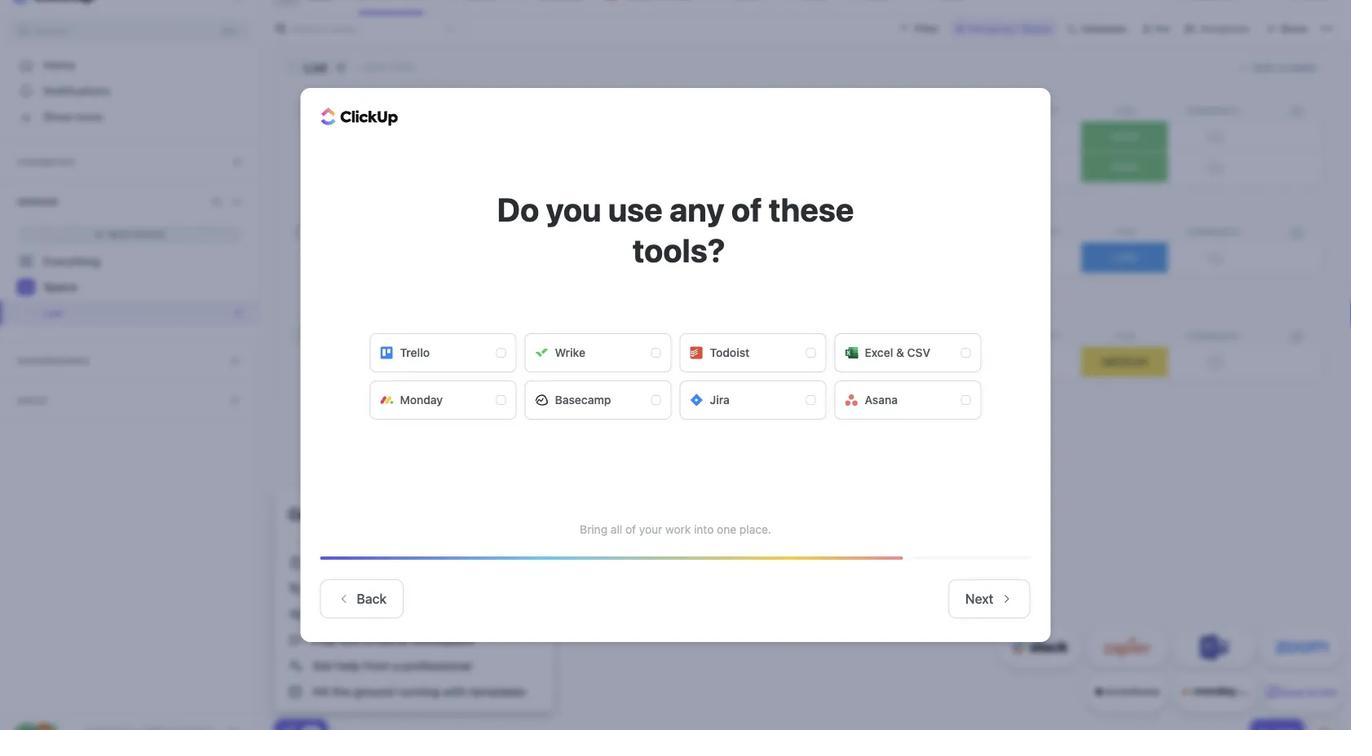 Task type: describe. For each thing, give the bounding box(es) containing it.
one
[[717, 523, 736, 536]]

wrike
[[555, 346, 585, 360]]

excel & csv
[[865, 346, 930, 360]]

next button
[[948, 580, 1030, 619]]

tools?
[[633, 231, 725, 269]]

bring
[[580, 523, 608, 536]]

next
[[965, 592, 993, 607]]

place.
[[739, 523, 771, 536]]

all
[[611, 523, 622, 536]]

of inside do you use any of these tools?
[[731, 190, 762, 229]]

basecamp button
[[525, 381, 671, 420]]

you
[[546, 190, 601, 229]]

&
[[896, 346, 904, 360]]

monday button
[[370, 381, 517, 420]]

trello
[[400, 346, 430, 360]]

asana
[[865, 393, 898, 407]]

asana button
[[834, 381, 981, 420]]

csv
[[907, 346, 930, 360]]

0 horizontal spatial of
[[625, 523, 636, 536]]

back
[[357, 592, 387, 607]]

todoist
[[710, 346, 749, 360]]



Task type: vqa. For each thing, say whether or not it's contained in the screenshot.
TRELLO button
yes



Task type: locate. For each thing, give the bounding box(es) containing it.
0 vertical spatial of
[[731, 190, 762, 229]]

bring all of your work into one place.
[[580, 523, 771, 536]]

clickup logo image
[[321, 107, 398, 126]]

into
[[694, 523, 714, 536]]

of
[[731, 190, 762, 229], [625, 523, 636, 536]]

do
[[497, 190, 539, 229]]

of right any
[[731, 190, 762, 229]]

back button
[[320, 580, 404, 619]]

jira
[[710, 393, 730, 407]]

use
[[608, 190, 663, 229]]

excel
[[865, 346, 893, 360]]

monday
[[400, 393, 443, 407]]

these
[[769, 190, 854, 229]]

of right 'all'
[[625, 523, 636, 536]]

your
[[639, 523, 662, 536]]

basecamp
[[555, 393, 611, 407]]

1 vertical spatial of
[[625, 523, 636, 536]]

excel & csv button
[[834, 333, 981, 373]]

trello button
[[370, 333, 517, 373]]

1 horizontal spatial of
[[731, 190, 762, 229]]

do you use any of these tools?
[[497, 190, 854, 269]]

todoist button
[[680, 333, 826, 373]]

work
[[665, 523, 691, 536]]

jira button
[[680, 381, 826, 420]]

any
[[669, 190, 724, 229]]

wrike button
[[525, 333, 671, 373]]



